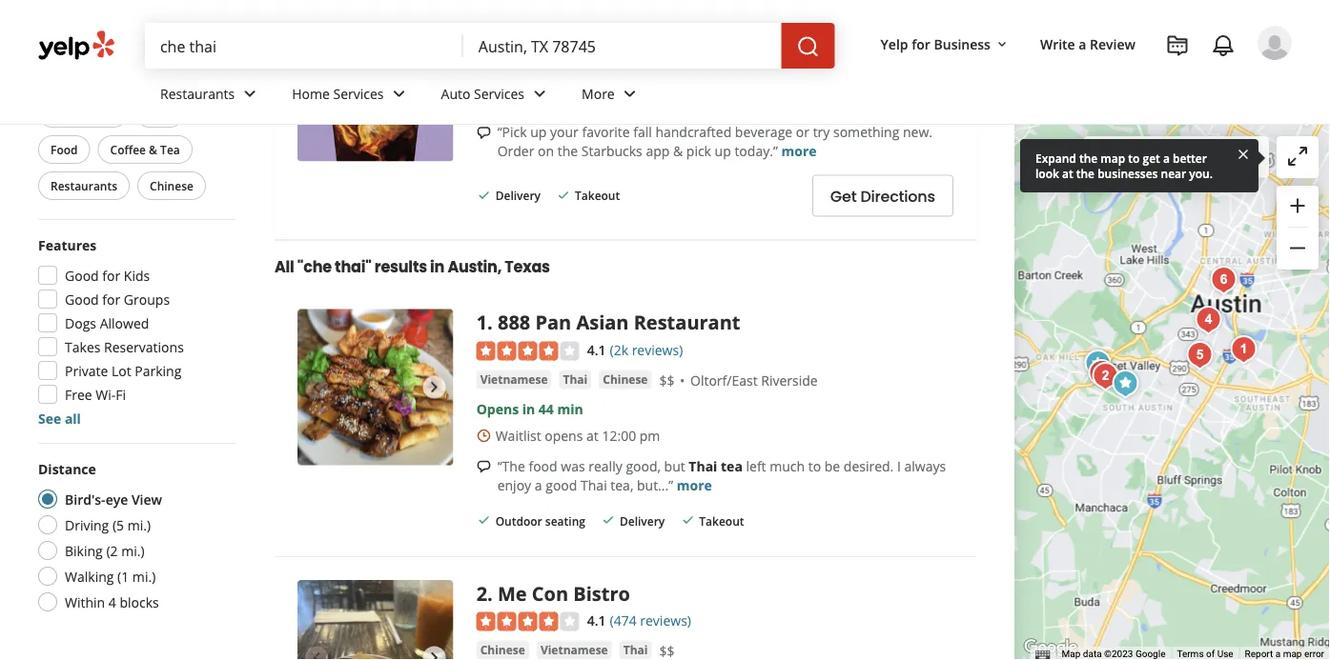 Task type: describe. For each thing, give the bounding box(es) containing it.
group containing features
[[32, 236, 236, 428]]

(5
[[112, 516, 124, 534]]

me con bistro link
[[498, 581, 630, 607]]

expand the map to get a better look at the businesses near you. tooltip
[[1020, 139, 1259, 193]]

vietnamese button for bottom vietnamese link
[[537, 642, 612, 661]]

1 vertical spatial me con bistro image
[[297, 581, 454, 661]]

starbucks inside "pick up your favorite fall handcrafted beverage or try something new. order on the starbucks app & pick up today."
[[581, 143, 642, 161]]

1 vertical spatial in
[[522, 401, 535, 419]]

888 pan asian restaurant image
[[297, 310, 454, 466]]

more for the leftmost more link
[[677, 477, 712, 495]]

kids
[[124, 266, 150, 285]]

to inside the expand the map to get a better look at the businesses near you.
[[1128, 150, 1140, 166]]

see
[[38, 410, 61, 428]]

desired.
[[844, 458, 894, 476]]

takes reservations
[[65, 338, 184, 356]]

0 horizontal spatial thai link
[[559, 371, 591, 390]]

app
[[646, 143, 670, 161]]

good for kids
[[65, 266, 150, 285]]

0 vertical spatial more link
[[781, 143, 817, 161]]

map data ©2023 google
[[1062, 649, 1166, 660]]

next image for 888 pan asian restaurant image
[[423, 377, 446, 400]]

good for good for lunch
[[65, 18, 99, 36]]

"the
[[497, 458, 525, 476]]

pm
[[640, 428, 660, 446]]

& for the bottommost coffee & tea button
[[149, 142, 157, 157]]

takes
[[65, 338, 101, 356]]

slideshow element for waitlist
[[297, 310, 454, 466]]

0 vertical spatial in
[[430, 257, 445, 279]]

0 horizontal spatial at
[[586, 428, 599, 446]]

or
[[796, 124, 809, 142]]

1 vertical spatial chinese link
[[476, 642, 529, 661]]

starbucks image
[[1106, 365, 1145, 403]]

1
[[476, 310, 487, 336]]

order
[[497, 143, 534, 161]]

private lot parking
[[65, 362, 181, 380]]

new.
[[903, 124, 933, 142]]

che consulting image
[[1205, 261, 1243, 299]]

none field find
[[160, 35, 448, 56]]

16 speech v2 image for "the food was really good, but
[[476, 460, 492, 476]]

fall
[[633, 124, 652, 142]]

map for moves
[[1185, 149, 1213, 167]]

at inside the expand the map to get a better look at the businesses near you.
[[1062, 165, 1073, 181]]

0 vertical spatial thai button
[[559, 371, 591, 390]]

1 vertical spatial vietnamese link
[[537, 642, 612, 661]]

notifications image
[[1212, 34, 1235, 57]]

(474 reviews) link
[[610, 611, 691, 631]]

use
[[1217, 649, 1233, 660]]

4.1 star rating image for me
[[476, 613, 579, 632]]

0 vertical spatial chinese link
[[599, 371, 652, 390]]

home
[[292, 84, 330, 103]]

a inside the expand the map to get a better look at the businesses near you.
[[1163, 150, 1170, 166]]

. for 1
[[487, 310, 493, 336]]

. for 2
[[487, 581, 493, 607]]

zoom in image
[[1286, 194, 1309, 217]]

be
[[824, 458, 840, 476]]

"che
[[297, 257, 332, 279]]

search
[[1122, 149, 1164, 167]]

thai down "(474"
[[623, 643, 648, 659]]

oltorf/east
[[690, 372, 758, 390]]

the right look
[[1076, 165, 1095, 181]]

driving
[[65, 516, 109, 534]]

fi
[[116, 386, 126, 404]]

dogs
[[65, 314, 96, 332]]

0 vertical spatial vietnamese link
[[476, 371, 552, 390]]

888 pan asian restaurant image
[[1225, 331, 1263, 369]]

within 4 blocks
[[65, 594, 159, 612]]

tea,
[[611, 477, 633, 495]]

thai"
[[335, 257, 371, 279]]

4
[[109, 594, 116, 612]]

me con bistro image inside map 'region'
[[1086, 358, 1125, 396]]

map for error
[[1283, 649, 1302, 660]]

biking (2 mi.)
[[65, 542, 145, 560]]

0 horizontal spatial delivery
[[495, 188, 541, 204]]

bambu image
[[1288, 92, 1326, 131]]

"the food was really good, but thai tea
[[497, 458, 743, 476]]

projects image
[[1166, 34, 1189, 57]]

bistro
[[573, 581, 630, 607]]

1 vertical spatial thai link
[[619, 642, 652, 661]]

better
[[1173, 150, 1207, 166]]

breakfast
[[480, 68, 536, 84]]

write
[[1040, 35, 1075, 53]]

con
[[532, 581, 568, 607]]

private
[[65, 362, 108, 380]]

0 horizontal spatial more link
[[677, 477, 712, 495]]

more link
[[566, 69, 657, 124]]

handcrafted
[[655, 124, 732, 142]]

open until 9:00 pm
[[476, 97, 597, 115]]

features
[[38, 236, 97, 254]]

group containing food
[[34, 69, 236, 204]]

outdoor
[[495, 514, 542, 530]]

chinese for chinese button to the bottom
[[480, 643, 525, 659]]

favorite
[[582, 124, 630, 142]]

get directions link
[[812, 176, 953, 218]]

tea for the bottommost coffee & tea button
[[160, 142, 180, 157]]

groups
[[124, 290, 170, 308]]

4.1 for asian
[[587, 342, 606, 360]]

expand the map to get a better look at the businesses near you.
[[1035, 150, 1213, 181]]

0 vertical spatial chinese button
[[137, 172, 206, 200]]

beverage
[[735, 124, 793, 142]]

something
[[833, 124, 899, 142]]

chinese for the middle chinese button
[[603, 372, 648, 388]]

(2k
[[610, 342, 628, 360]]

previous image
[[305, 73, 328, 96]]

vietnamese button for the top vietnamese link
[[476, 371, 552, 390]]

auto services link
[[426, 69, 566, 124]]

16 checkmark v2 image down tea,
[[601, 514, 616, 529]]

3.6 star rating image
[[476, 38, 579, 57]]

the right expand
[[1079, 150, 1098, 166]]

today."
[[735, 143, 778, 161]]

was
[[561, 458, 585, 476]]

1 vertical spatial coffee & tea button
[[98, 135, 192, 164]]

more
[[582, 84, 615, 103]]

expand map image
[[1286, 145, 1309, 168]]

really
[[589, 458, 622, 476]]

home services link
[[277, 69, 426, 124]]

1 vertical spatial takeout
[[699, 514, 744, 530]]

always
[[904, 458, 946, 476]]

none field near
[[478, 35, 766, 56]]

dogs allowed
[[65, 314, 149, 332]]

write a review
[[1040, 35, 1136, 53]]

yelp
[[881, 35, 908, 53]]

coffee for right coffee & tea button
[[607, 68, 644, 84]]

1 horizontal spatial up
[[715, 143, 731, 161]]

next image for bottommost me con bistro image
[[423, 648, 446, 661]]

google
[[1135, 649, 1166, 660]]

1 vertical spatial chinese button
[[599, 371, 652, 390]]

& for the breakfast & brunch button
[[539, 68, 547, 84]]

min
[[557, 401, 583, 419]]

tea for right coffee & tea button
[[658, 68, 679, 84]]

expand
[[1035, 150, 1076, 166]]

waitlist
[[495, 428, 541, 446]]

dolce neve image
[[1189, 301, 1228, 339]]

(474
[[610, 612, 637, 631]]

16 checkmark v2 image up austin,
[[476, 188, 492, 203]]

more for topmost more link
[[781, 143, 817, 161]]

your
[[550, 124, 579, 142]]

24 chevron down v2 image for auto services
[[528, 82, 551, 105]]

(2
[[106, 542, 118, 560]]

google image
[[1019, 636, 1082, 661]]

(2k reviews) link
[[610, 340, 683, 360]]

tea
[[721, 458, 743, 476]]

4.1 link for bistro
[[587, 611, 606, 631]]

44
[[539, 401, 554, 419]]

you.
[[1189, 165, 1213, 181]]

opens
[[476, 401, 519, 419]]



Task type: locate. For each thing, give the bounding box(es) containing it.
1 vertical spatial tea
[[160, 142, 180, 157]]

group
[[34, 69, 236, 204], [1277, 186, 1319, 270], [32, 236, 236, 428]]

to left get
[[1128, 150, 1140, 166]]

search as map moves
[[1122, 149, 1258, 167]]

0 vertical spatial more
[[781, 143, 817, 161]]

reviews) right "(474"
[[640, 612, 691, 631]]

thai up min
[[563, 372, 588, 388]]

1 horizontal spatial thai button
[[619, 642, 652, 661]]

slideshow element
[[297, 6, 454, 162], [297, 310, 454, 466], [297, 581, 454, 661]]

map region
[[994, 12, 1330, 661]]

report a map error link
[[1245, 649, 1324, 660]]

walking
[[65, 568, 114, 586]]

1 vertical spatial .
[[487, 581, 493, 607]]

3 good from the top
[[65, 290, 99, 308]]

0 vertical spatial 16 speech v2 image
[[476, 126, 492, 141]]

reviews) up '$$'
[[632, 342, 683, 360]]

2 none field from the left
[[478, 35, 766, 56]]

starbucks image
[[297, 6, 454, 162]]

eye
[[105, 491, 128, 509]]

vietnamese up opens in 44 min
[[480, 372, 548, 388]]

coffee & tea button down near field
[[603, 67, 682, 86]]

previous image
[[305, 377, 328, 400], [305, 648, 328, 661]]

for inside button
[[912, 35, 930, 53]]

1 next image from the top
[[423, 377, 446, 400]]

keyboard shortcuts image
[[1035, 651, 1050, 660]]

0 horizontal spatial map
[[1101, 150, 1125, 166]]

4.1 star rating image down 888
[[476, 342, 579, 361]]

1 4.1 from the top
[[587, 342, 606, 360]]

delivery down order at the top
[[495, 188, 541, 204]]

coffee up restaurants button
[[110, 142, 146, 157]]

1 vertical spatial restaurants
[[51, 178, 117, 194]]

4.1 star rating image
[[476, 342, 579, 361], [476, 613, 579, 632]]

in
[[430, 257, 445, 279], [522, 401, 535, 419]]

24 chevron down v2 image
[[388, 82, 410, 105], [528, 82, 551, 105]]

until
[[516, 97, 543, 115]]

seating
[[545, 514, 585, 530]]

chinese for topmost chinese button
[[150, 178, 193, 194]]

0 vertical spatial delivery
[[495, 188, 541, 204]]

starbucks up the 3.6 star rating image on the top left of the page
[[476, 6, 571, 32]]

thai right but at the bottom of page
[[689, 458, 717, 476]]

(474 reviews)
[[610, 612, 691, 631]]

0 horizontal spatial coffee & tea
[[110, 142, 180, 157]]

4.1 link left "(474"
[[587, 611, 606, 631]]

2 horizontal spatial map
[[1283, 649, 1302, 660]]

map
[[1062, 649, 1081, 660]]

0 horizontal spatial more
[[677, 477, 712, 495]]

for for business
[[912, 35, 930, 53]]

. left 888
[[487, 310, 493, 336]]

more link down or on the top right of the page
[[781, 143, 817, 161]]

look
[[1035, 165, 1059, 181]]

thai link up min
[[559, 371, 591, 390]]

& left brunch
[[539, 68, 547, 84]]

left
[[746, 458, 766, 476]]

1 horizontal spatial more
[[781, 143, 817, 161]]

bird's-eye view
[[65, 491, 162, 509]]

write a review link
[[1033, 27, 1143, 61]]

0 horizontal spatial 24 chevron down v2 image
[[388, 82, 410, 105]]

&
[[539, 68, 547, 84], [647, 68, 655, 84], [149, 142, 157, 157], [673, 143, 683, 161]]

24 chevron down v2 image right the more
[[619, 82, 641, 105]]

1 4.1 star rating image from the top
[[476, 342, 579, 361]]

0 horizontal spatial services
[[333, 84, 384, 103]]

good left lunch
[[65, 18, 99, 36]]

0 horizontal spatial me con bistro image
[[297, 581, 454, 661]]

none field up coffee & tea link
[[478, 35, 766, 56]]

thai
[[563, 372, 588, 388], [689, 458, 717, 476], [581, 477, 607, 495], [623, 643, 648, 659]]

24 chevron down v2 image left home
[[239, 82, 261, 105]]

auto
[[441, 84, 470, 103]]

bird's-
[[65, 491, 105, 509]]

next image
[[423, 377, 446, 400], [423, 648, 446, 661]]

24 chevron down v2 image for more
[[619, 82, 641, 105]]

3.6
[[587, 38, 606, 56]]

view
[[131, 491, 162, 509]]

0 vertical spatial previous image
[[305, 377, 328, 400]]

vietnamese down the me con bistro link
[[540, 643, 608, 659]]

0 vertical spatial takeout
[[575, 188, 620, 204]]

tea down near text field
[[658, 68, 679, 84]]

outdoor seating
[[495, 514, 585, 530]]

lunch
[[124, 18, 162, 36]]

chinese button right restaurants button
[[137, 172, 206, 200]]

2 horizontal spatial chinese
[[603, 372, 648, 388]]

& right app
[[673, 143, 683, 161]]

option group containing distance
[[32, 460, 236, 618]]

4.1 star rating image for 888
[[476, 342, 579, 361]]

1 horizontal spatial coffee
[[607, 68, 644, 84]]

1 horizontal spatial chinese link
[[599, 371, 652, 390]]

1 horizontal spatial coffee & tea
[[607, 68, 679, 84]]

& inside button
[[539, 68, 547, 84]]

for for kids
[[102, 266, 120, 285]]

4.1 link for asian
[[587, 340, 606, 360]]

option group
[[32, 460, 236, 618]]

chinese down the me
[[480, 643, 525, 659]]

a down food
[[535, 477, 542, 495]]

free
[[65, 386, 92, 404]]

1 vertical spatial 16 speech v2 image
[[476, 460, 492, 476]]

chinese button down the me
[[476, 642, 529, 661]]

thai inside left much to be desired. i always enjoy a good thai tea, but..."
[[581, 477, 607, 495]]

24 chevron down v2 image
[[239, 82, 261, 105], [619, 82, 641, 105]]

3.6 link
[[587, 36, 606, 56]]

a right report
[[1275, 649, 1281, 660]]

starbucks link
[[476, 6, 571, 32]]

reviews)
[[632, 342, 683, 360], [640, 612, 691, 631]]

0 vertical spatial to
[[1128, 150, 1140, 166]]

asian
[[576, 310, 629, 336]]

888
[[498, 310, 530, 336]]

mi.) right the (5
[[127, 516, 151, 534]]

1 horizontal spatial chinese button
[[476, 642, 529, 661]]

4.1 star rating image down the me
[[476, 613, 579, 632]]

1 vertical spatial at
[[586, 428, 599, 446]]

services for home services
[[333, 84, 384, 103]]

24 chevron down v2 image inside more link
[[619, 82, 641, 105]]

2 4.1 star rating image from the top
[[476, 613, 579, 632]]

see all
[[38, 410, 81, 428]]

0 vertical spatial me con bistro image
[[1086, 358, 1125, 396]]

chinese link down (2k
[[599, 371, 652, 390]]

Find text field
[[160, 35, 448, 56]]

1 vertical spatial 4.1 link
[[587, 611, 606, 631]]

1 24 chevron down v2 image from the left
[[388, 82, 410, 105]]

24 chevron down v2 image inside home services link
[[388, 82, 410, 105]]

16 checkmark v2 image left outdoor
[[476, 514, 492, 529]]

good up dogs on the left of page
[[65, 290, 99, 308]]

16 speech v2 image left "pick
[[476, 126, 492, 141]]

takeout
[[575, 188, 620, 204], [699, 514, 744, 530]]

report
[[1245, 649, 1273, 660]]

1 horizontal spatial none field
[[478, 35, 766, 56]]

for down good for kids
[[102, 290, 120, 308]]

1 good from the top
[[65, 18, 99, 36]]

thai link down "(474"
[[619, 642, 652, 661]]

services
[[333, 84, 384, 103], [474, 84, 524, 103]]

1 horizontal spatial me con bistro image
[[1086, 358, 1125, 396]]

1 vertical spatial coffee & tea
[[110, 142, 180, 157]]

good
[[546, 477, 577, 495]]

16 checkmark v2 image down the your at the top
[[556, 188, 571, 203]]

2 24 chevron down v2 image from the left
[[619, 82, 641, 105]]

1 vertical spatial vietnamese button
[[537, 642, 612, 661]]

0 horizontal spatial chinese button
[[137, 172, 206, 200]]

map left get
[[1101, 150, 1125, 166]]

0 horizontal spatial up
[[530, 124, 547, 142]]

in left 44 at the left of page
[[522, 401, 535, 419]]

0 horizontal spatial to
[[808, 458, 821, 476]]

more down or on the top right of the page
[[781, 143, 817, 161]]

me con bistro image
[[1086, 358, 1125, 396], [297, 581, 454, 661]]

biking
[[65, 542, 103, 560]]

1 horizontal spatial chinese
[[480, 643, 525, 659]]

thai button down "(474"
[[619, 642, 652, 661]]

mi.) right (1
[[132, 568, 156, 586]]

zoom out image
[[1286, 237, 1309, 260]]

thai button up min
[[559, 371, 591, 390]]

services down the breakfast
[[474, 84, 524, 103]]

pho thai son - southwest austin image
[[1083, 355, 1121, 393]]

try
[[813, 124, 830, 142]]

coffee & tea inside group
[[110, 142, 180, 157]]

0 horizontal spatial chinese
[[150, 178, 193, 194]]

1 vertical spatial slideshow element
[[297, 310, 454, 466]]

yelp for business button
[[873, 27, 1017, 61]]

$$
[[659, 372, 675, 390]]

restaurants down the food button
[[51, 178, 117, 194]]

a right get
[[1163, 150, 1170, 166]]

restaurants link
[[145, 69, 277, 124]]

chinese inside group
[[150, 178, 193, 194]]

takeout down favorite
[[575, 188, 620, 204]]

good for good for kids
[[65, 266, 99, 285]]

user actions element
[[865, 24, 1319, 141]]

chinese button down (2k
[[599, 371, 652, 390]]

good down features
[[65, 266, 99, 285]]

16 speech v2 image
[[476, 126, 492, 141], [476, 460, 492, 476]]

4.1 left "(474"
[[587, 612, 606, 631]]

takeout right 16 checkmark v2 icon
[[699, 514, 744, 530]]

24 chevron down v2 image for restaurants
[[239, 82, 261, 105]]

2 horizontal spatial chinese button
[[599, 371, 652, 390]]

sweet memes - austin image
[[1181, 337, 1219, 375]]

2 slideshow element from the top
[[297, 310, 454, 466]]

16 speech v2 image for "pick up your favorite fall handcrafted beverage or try something new. order on the starbucks app & pick up today."
[[476, 126, 492, 141]]

1 16 speech v2 image from the top
[[476, 126, 492, 141]]

1 horizontal spatial delivery
[[620, 514, 665, 530]]

starbucks down favorite
[[581, 143, 642, 161]]

for for lunch
[[102, 18, 120, 36]]

16 speech v2 image left "the
[[476, 460, 492, 476]]

map right as
[[1185, 149, 1213, 167]]

allowed
[[100, 314, 149, 332]]

0 vertical spatial 4.1
[[587, 342, 606, 360]]

mi.) for biking (2 mi.)
[[121, 542, 145, 560]]

0 vertical spatial tea
[[658, 68, 679, 84]]

for
[[102, 18, 120, 36], [912, 35, 930, 53], [102, 266, 120, 285], [102, 290, 120, 308]]

2 vertical spatial good
[[65, 290, 99, 308]]

coffee & tea down near field
[[607, 68, 679, 84]]

at right look
[[1062, 165, 1073, 181]]

1 vertical spatial reviews)
[[640, 612, 691, 631]]

0 horizontal spatial none field
[[160, 35, 448, 56]]

1 slideshow element from the top
[[297, 6, 454, 162]]

restaurants for restaurants button
[[51, 178, 117, 194]]

more down but at the bottom of page
[[677, 477, 712, 495]]

waitlist opens at 12:00 pm
[[495, 428, 660, 446]]

0 vertical spatial starbucks
[[476, 6, 571, 32]]

2 good from the top
[[65, 266, 99, 285]]

business categories element
[[145, 69, 1292, 124]]

2 next image from the top
[[423, 648, 446, 661]]

24 chevron down v2 image inside auto services link
[[528, 82, 551, 105]]

slideshow element for "pick
[[297, 6, 454, 162]]

coffee
[[607, 68, 644, 84], [110, 142, 146, 157]]

at left 12:00
[[586, 428, 599, 446]]

terms of use
[[1177, 649, 1233, 660]]

vietnamese button up opens in 44 min
[[476, 371, 552, 390]]

coffee for the bottommost coffee & tea button
[[110, 142, 146, 157]]

services inside auto services link
[[474, 84, 524, 103]]

mi.) for driving (5 mi.)
[[127, 516, 151, 534]]

& for right coffee & tea button
[[647, 68, 655, 84]]

opens in 44 min
[[476, 401, 583, 419]]

good,
[[626, 458, 661, 476]]

thai down really
[[581, 477, 607, 495]]

2 vertical spatial slideshow element
[[297, 581, 454, 661]]

breakfast & brunch link
[[476, 67, 596, 86]]

chinese link down the me
[[476, 642, 529, 661]]

the down the your at the top
[[558, 143, 578, 161]]

2 16 speech v2 image from the top
[[476, 460, 492, 476]]

16 checkmark v2 image
[[680, 514, 695, 529]]

1 horizontal spatial 24 chevron down v2 image
[[619, 82, 641, 105]]

next image
[[423, 73, 446, 96]]

1 horizontal spatial map
[[1185, 149, 1213, 167]]

up up on
[[530, 124, 547, 142]]

9:00
[[547, 97, 573, 115]]

1 vertical spatial more link
[[677, 477, 712, 495]]

1 services from the left
[[333, 84, 384, 103]]

chinese down (2k
[[603, 372, 648, 388]]

1 vertical spatial chinese
[[603, 372, 648, 388]]

2 4.1 from the top
[[587, 612, 606, 631]]

2 previous image from the top
[[305, 648, 328, 661]]

& down restaurants link
[[149, 142, 157, 157]]

0 vertical spatial restaurants
[[160, 84, 235, 103]]

coffee & tea up restaurants button
[[110, 142, 180, 157]]

services right previous icon
[[333, 84, 384, 103]]

much
[[770, 458, 805, 476]]

brunch
[[550, 68, 592, 84]]

coffee down near text field
[[607, 68, 644, 84]]

for left lunch
[[102, 18, 120, 36]]

restaurants for restaurants link
[[160, 84, 235, 103]]

0 horizontal spatial chinese link
[[476, 642, 529, 661]]

0 vertical spatial 4.1 link
[[587, 340, 606, 360]]

a
[[1079, 35, 1086, 53], [1163, 150, 1170, 166], [535, 477, 542, 495], [1275, 649, 1281, 660]]

Near text field
[[478, 35, 766, 56]]

for up good for groups
[[102, 266, 120, 285]]

0 horizontal spatial in
[[430, 257, 445, 279]]

1 horizontal spatial thai link
[[619, 642, 652, 661]]

0 vertical spatial up
[[530, 124, 547, 142]]

3 slideshow element from the top
[[297, 581, 454, 661]]

map inside the expand the map to get a better look at the businesses near you.
[[1101, 150, 1125, 166]]

tea inside group
[[160, 142, 180, 157]]

to
[[1128, 150, 1140, 166], [808, 458, 821, 476]]

0 vertical spatial .
[[487, 310, 493, 336]]

None field
[[160, 35, 448, 56], [478, 35, 766, 56]]

vietnamese button down "(474"
[[537, 642, 612, 661]]

driving (5 mi.)
[[65, 516, 151, 534]]

to left 'be'
[[808, 458, 821, 476]]

at
[[1062, 165, 1073, 181], [586, 428, 599, 446]]

of
[[1206, 649, 1215, 660]]

for for groups
[[102, 290, 120, 308]]

pm
[[577, 97, 597, 115]]

©2023
[[1104, 649, 1133, 660]]

1 . from the top
[[487, 310, 493, 336]]

0 horizontal spatial coffee & tea button
[[98, 135, 192, 164]]

1 horizontal spatial restaurants
[[160, 84, 235, 103]]

coffee inside group
[[110, 142, 146, 157]]

1 vertical spatial to
[[808, 458, 821, 476]]

1 horizontal spatial services
[[474, 84, 524, 103]]

0 vertical spatial vietnamese
[[480, 372, 548, 388]]

reservations
[[104, 338, 184, 356]]

& down near field
[[647, 68, 655, 84]]

food
[[51, 142, 78, 157]]

none field up previous icon
[[160, 35, 448, 56]]

auto services
[[441, 84, 524, 103]]

2 vertical spatial chinese button
[[476, 642, 529, 661]]

to inside left much to be desired. i always enjoy a good thai tea, but..."
[[808, 458, 821, 476]]

2 services from the left
[[474, 84, 524, 103]]

get
[[1143, 150, 1160, 166]]

4.1 link left (2k
[[587, 340, 606, 360]]

coffee & tea for the bottommost coffee & tea button
[[110, 142, 180, 157]]

2 vertical spatial chinese
[[480, 643, 525, 659]]

in right results
[[430, 257, 445, 279]]

restaurants down lunch
[[160, 84, 235, 103]]

good for good for groups
[[65, 290, 99, 308]]

vietnamese link down "(474"
[[537, 642, 612, 661]]

16 chevron down v2 image
[[994, 37, 1010, 52]]

4.1 for bistro
[[587, 612, 606, 631]]

chinese
[[150, 178, 193, 194], [603, 372, 648, 388], [480, 643, 525, 659]]

0 vertical spatial reviews)
[[632, 342, 683, 360]]

"pick
[[497, 124, 527, 142]]

1 none field from the left
[[160, 35, 448, 56]]

1 horizontal spatial coffee & tea button
[[603, 67, 682, 86]]

0 vertical spatial chinese
[[150, 178, 193, 194]]

24 chevron down v2 image for home services
[[388, 82, 410, 105]]

1 horizontal spatial to
[[1128, 150, 1140, 166]]

2 . from the top
[[487, 581, 493, 607]]

coffee & tea button up restaurants button
[[98, 135, 192, 164]]

services inside home services link
[[333, 84, 384, 103]]

0 vertical spatial vietnamese button
[[476, 371, 552, 390]]

directions
[[860, 186, 935, 208]]

4.1 link
[[587, 340, 606, 360], [587, 611, 606, 631]]

more link down but at the bottom of page
[[677, 477, 712, 495]]

services for auto services
[[474, 84, 524, 103]]

restaurants inside restaurants link
[[160, 84, 235, 103]]

1 vertical spatial good
[[65, 266, 99, 285]]

2 vertical spatial mi.)
[[132, 568, 156, 586]]

opens
[[545, 428, 583, 446]]

0 horizontal spatial tea
[[160, 142, 180, 157]]

coffee & tea for right coffee & tea button
[[607, 68, 679, 84]]

& inside group
[[149, 142, 157, 157]]

1 horizontal spatial more link
[[781, 143, 817, 161]]

0 vertical spatial 4.1 star rating image
[[476, 342, 579, 361]]

chinese link
[[599, 371, 652, 390], [476, 642, 529, 661]]

0 vertical spatial mi.)
[[127, 516, 151, 534]]

& inside "pick up your favorite fall handcrafted beverage or try something new. order on the starbucks app & pick up today."
[[673, 143, 683, 161]]

results
[[374, 257, 427, 279]]

the inside "pick up your favorite fall handcrafted beverage or try something new. order on the starbucks app & pick up today."
[[558, 143, 578, 161]]

close image
[[1236, 145, 1251, 162]]

business
[[934, 35, 991, 53]]

reviews) for asian
[[632, 342, 683, 360]]

get directions
[[830, 186, 935, 208]]

24 chevron down v2 image inside restaurants link
[[239, 82, 261, 105]]

map left error
[[1283, 649, 1302, 660]]

mi.) for walking (1 mi.)
[[132, 568, 156, 586]]

open
[[476, 97, 512, 115]]

on
[[538, 143, 554, 161]]

. left the me
[[487, 581, 493, 607]]

search image
[[797, 35, 820, 58]]

1 vertical spatial thai button
[[619, 642, 652, 661]]

all
[[65, 410, 81, 428]]

4.1 left (2k
[[587, 342, 606, 360]]

restaurants inside restaurants button
[[51, 178, 117, 194]]

all
[[275, 257, 294, 279]]

0 horizontal spatial thai button
[[559, 371, 591, 390]]

a inside left much to be desired. i always enjoy a good thai tea, but..."
[[535, 477, 542, 495]]

1 24 chevron down v2 image from the left
[[239, 82, 261, 105]]

error
[[1304, 649, 1324, 660]]

None search field
[[145, 23, 839, 69]]

2 24 chevron down v2 image from the left
[[528, 82, 551, 105]]

0 vertical spatial at
[[1062, 165, 1073, 181]]

mi.) right (2
[[121, 542, 145, 560]]

clean juice william cannon image
[[1079, 345, 1117, 383]]

1 horizontal spatial tea
[[658, 68, 679, 84]]

16 clock v2 image
[[476, 429, 492, 445]]

0 horizontal spatial starbucks
[[476, 6, 571, 32]]

chinese right restaurants button
[[150, 178, 193, 194]]

map for to
[[1101, 150, 1125, 166]]

up right 'pick'
[[715, 143, 731, 161]]

1 vertical spatial vietnamese
[[540, 643, 608, 659]]

for right yelp
[[912, 35, 930, 53]]

2 4.1 link from the top
[[587, 611, 606, 631]]

data
[[1083, 649, 1102, 660]]

1 previous image from the top
[[305, 377, 328, 400]]

1 vertical spatial coffee
[[110, 142, 146, 157]]

a right write
[[1079, 35, 1086, 53]]

1 vertical spatial next image
[[423, 648, 446, 661]]

(2k reviews)
[[610, 342, 683, 360]]

1 4.1 link from the top
[[587, 340, 606, 360]]

16 checkmark v2 image
[[476, 188, 492, 203], [556, 188, 571, 203], [476, 514, 492, 529], [601, 514, 616, 529]]

within
[[65, 594, 105, 612]]

chinese button
[[137, 172, 206, 200], [599, 371, 652, 390], [476, 642, 529, 661]]

reviews) for bistro
[[640, 612, 691, 631]]

delivery down the but..."
[[620, 514, 665, 530]]

1 vertical spatial 4.1 star rating image
[[476, 613, 579, 632]]

0 vertical spatial slideshow element
[[297, 6, 454, 162]]

0 horizontal spatial 24 chevron down v2 image
[[239, 82, 261, 105]]

good for groups
[[65, 290, 170, 308]]

ruby a. image
[[1258, 26, 1292, 60]]

0 vertical spatial coffee & tea
[[607, 68, 679, 84]]

vietnamese link up opens in 44 min
[[476, 371, 552, 390]]

tea down restaurants link
[[160, 142, 180, 157]]



Task type: vqa. For each thing, say whether or not it's contained in the screenshot.
Write a Review
yes



